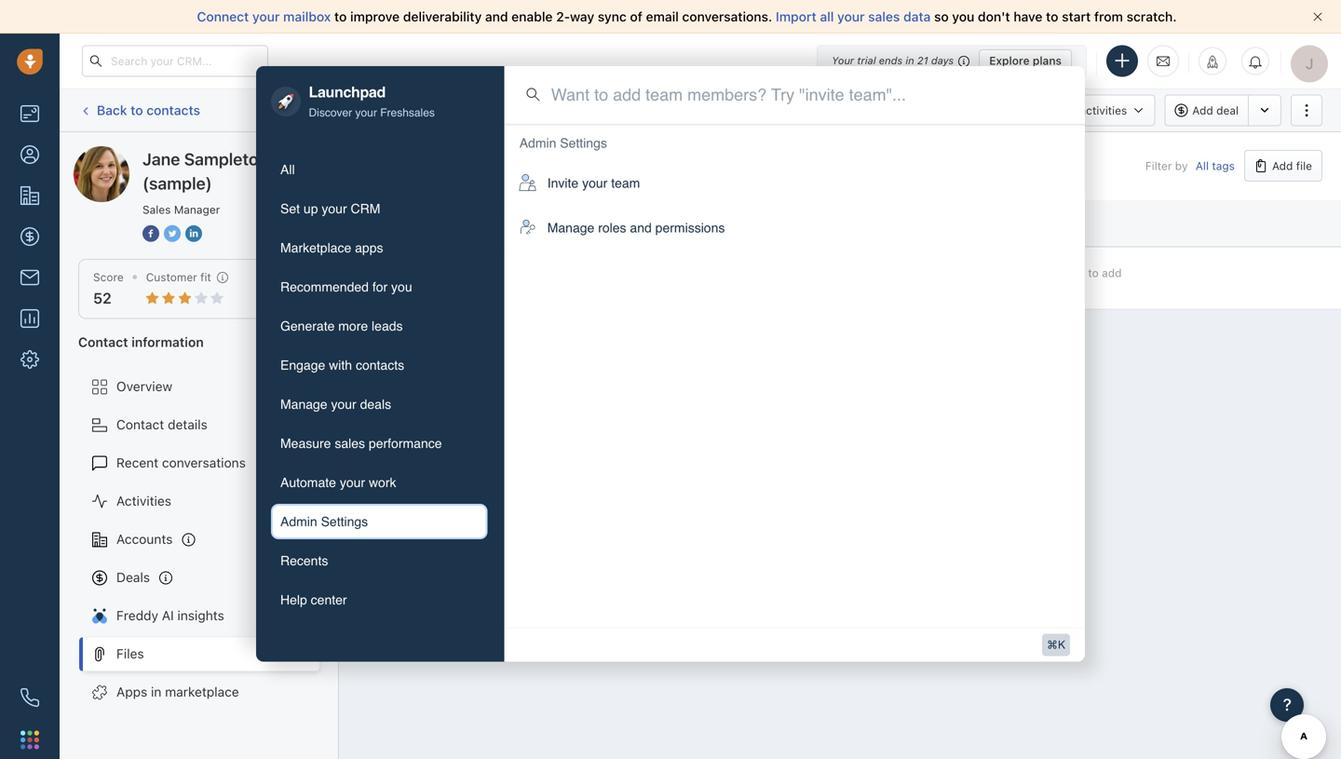 Task type: describe. For each thing, give the bounding box(es) containing it.
add file button
[[1245, 150, 1323, 182]]

your left mailbox at the top
[[252, 9, 280, 24]]

apps
[[116, 684, 147, 700]]

generate more leads
[[280, 318, 403, 333]]

back
[[97, 102, 127, 118]]

all inside button
[[280, 162, 295, 177]]

accounts
[[116, 532, 173, 547]]

ends
[[879, 55, 903, 67]]

sampleton
[[184, 149, 268, 169]]

twitter circled image
[[164, 224, 181, 244]]

press-command-k-to-open-and-close element
[[1043, 634, 1071, 656]]

available.
[[665, 103, 714, 116]]

help
[[280, 592, 307, 607]]

your
[[832, 55, 855, 67]]

team
[[611, 176, 640, 191]]

more
[[338, 318, 368, 333]]

email image
[[1157, 53, 1170, 69]]

your right all
[[838, 9, 865, 24]]

information
[[132, 334, 204, 350]]

2-
[[556, 9, 570, 24]]

settings for admin settings button
[[321, 514, 368, 529]]

facebook circled image
[[143, 224, 159, 244]]

files
[[116, 646, 144, 662]]

1 horizontal spatial in
[[906, 55, 915, 67]]

(sample)
[[143, 173, 212, 193]]

email button
[[583, 95, 649, 126]]

help center
[[280, 592, 347, 607]]

sync
[[598, 9, 627, 24]]

contact for contact details
[[116, 417, 164, 432]]

your inside list of options list box
[[582, 176, 608, 191]]

jane
[[143, 149, 180, 169]]

call link
[[659, 95, 716, 126]]

all button
[[271, 152, 488, 187]]

activities
[[1080, 104, 1128, 117]]

sales activities
[[1049, 104, 1128, 117]]

don't
[[978, 9, 1011, 24]]

manager
[[174, 203, 220, 216]]

recents
[[280, 553, 328, 568]]

import
[[776, 9, 817, 24]]

fit
[[200, 271, 211, 284]]

add for add file
[[1273, 159, 1294, 172]]

with
[[329, 358, 352, 372]]

plans
[[1033, 54, 1062, 67]]

how to attach files to contacts?
[[401, 270, 572, 283]]

engage with contacts button
[[271, 347, 488, 383]]

by
[[1176, 159, 1188, 172]]

jane sampleton (sample)
[[143, 149, 268, 193]]

days
[[932, 55, 954, 67]]

launchpad
[[309, 83, 386, 100]]

refresh.
[[760, 103, 801, 116]]

freshsales
[[380, 106, 435, 119]]

recents button
[[271, 543, 488, 578]]

contacts for engage with contacts
[[356, 358, 404, 372]]

admin for list of options list box
[[520, 136, 557, 150]]

you inside button
[[391, 279, 412, 294]]

recent conversations
[[116, 455, 246, 471]]

sales for sales manager
[[143, 203, 171, 216]]

measure sales performance button
[[271, 426, 488, 461]]

manage roles and permissions
[[548, 220, 725, 235]]

permissions
[[656, 220, 725, 235]]

start
[[1062, 9, 1091, 24]]

to left add
[[1089, 266, 1099, 280]]

marketplace apps button
[[271, 230, 488, 265]]

phone image
[[20, 689, 39, 707]]

roles
[[598, 220, 627, 235]]

marketplace
[[280, 240, 352, 255]]

52 button
[[93, 289, 112, 307]]

task button
[[859, 95, 921, 126]]

of
[[630, 9, 643, 24]]

improve
[[350, 9, 400, 24]]

all tags link
[[1196, 159, 1235, 172]]

marketplace
[[165, 684, 239, 700]]

generate
[[280, 318, 335, 333]]

back to contacts link
[[78, 96, 201, 125]]

your left work in the left of the page
[[340, 475, 365, 490]]

invite
[[548, 176, 579, 191]]

1 horizontal spatial all
[[1196, 159, 1209, 172]]

add deal button
[[1165, 95, 1249, 126]]

overview
[[116, 379, 173, 394]]

1 vertical spatial click
[[1060, 266, 1085, 280]]

apps in marketplace
[[116, 684, 239, 700]]

email
[[611, 104, 639, 117]]

and inside list of options list box
[[630, 220, 652, 235]]

your inside launchpad discover your freshsales
[[355, 106, 377, 119]]

engage
[[280, 358, 325, 372]]

0 vertical spatial sales
[[869, 9, 900, 24]]

for
[[373, 279, 388, 294]]

so
[[935, 9, 949, 24]]

admin settings for admin settings button
[[280, 514, 368, 529]]

manage your deals button
[[271, 386, 488, 422]]

sales inside button
[[335, 436, 365, 451]]

ai
[[162, 608, 174, 623]]

add for add deal
[[1193, 104, 1214, 117]]

sales manager
[[143, 203, 220, 216]]

invite your team
[[548, 176, 640, 191]]

linkedin circled image
[[185, 224, 202, 244]]

contact details
[[116, 417, 208, 432]]

filter by all tags
[[1146, 159, 1235, 172]]

explore plans link
[[979, 49, 1072, 72]]

manage for manage your deals
[[280, 397, 328, 412]]

manage your deals
[[280, 397, 391, 412]]

conversations.
[[682, 9, 773, 24]]

set up your crm button
[[271, 191, 488, 226]]



Task type: vqa. For each thing, say whether or not it's contained in the screenshot.
and
yes



Task type: locate. For each thing, give the bounding box(es) containing it.
leads
[[372, 318, 403, 333]]

trial
[[858, 55, 876, 67]]

your right up
[[322, 201, 347, 216]]

all
[[820, 9, 834, 24]]

21
[[918, 55, 929, 67]]

email
[[646, 9, 679, 24]]

you right for
[[391, 279, 412, 294]]

marketplace apps
[[280, 240, 383, 255]]

and
[[485, 9, 508, 24], [630, 220, 652, 235]]

0 vertical spatial add
[[1193, 104, 1214, 117]]

task
[[887, 104, 911, 117]]

crm
[[351, 201, 381, 216]]

automate
[[280, 475, 336, 490]]

0 vertical spatial contact
[[78, 334, 128, 350]]

sales left data on the top of page
[[869, 9, 900, 24]]

0 horizontal spatial sales
[[335, 436, 365, 451]]

1 vertical spatial in
[[151, 684, 162, 700]]

automate your work
[[280, 475, 396, 490]]

activities
[[116, 493, 171, 509]]

1 vertical spatial add
[[1273, 159, 1294, 172]]

tags
[[1213, 159, 1235, 172]]

1 vertical spatial sales
[[335, 436, 365, 451]]

admin settings inside list of options list box
[[520, 136, 607, 150]]

all up "set"
[[280, 162, 295, 177]]

0 horizontal spatial click
[[718, 103, 744, 116]]

how to attach files to contacts? link
[[401, 268, 572, 288]]

k
[[1058, 639, 1066, 652]]

you
[[953, 9, 975, 24], [391, 279, 412, 294]]

your inside button
[[322, 201, 347, 216]]

0 horizontal spatial you
[[391, 279, 412, 294]]

to left refresh.
[[747, 103, 757, 116]]

to inside "link"
[[131, 102, 143, 118]]

0 horizontal spatial all
[[280, 162, 295, 177]]

1 vertical spatial contacts
[[356, 358, 404, 372]]

in left '21'
[[906, 55, 915, 67]]

call button
[[659, 95, 716, 126]]

to right back
[[131, 102, 143, 118]]

1 horizontal spatial contacts
[[356, 358, 404, 372]]

contact up recent
[[116, 417, 164, 432]]

updates available. click to refresh. link
[[591, 93, 811, 127]]

connect your mailbox to improve deliverability and enable 2-way sync of email conversations. import all your sales data so you don't have to start from scratch.
[[197, 9, 1177, 24]]

mailbox
[[283, 9, 331, 24]]

0 horizontal spatial add
[[1193, 104, 1214, 117]]

1 horizontal spatial click
[[1060, 266, 1085, 280]]

settings
[[560, 136, 607, 150], [560, 136, 607, 150], [321, 514, 368, 529]]

settings inside heading
[[560, 136, 607, 150]]

add
[[1193, 104, 1214, 117], [1273, 159, 1294, 172]]

contact for contact information
[[78, 334, 128, 350]]

phone element
[[11, 679, 48, 717]]

0 vertical spatial manage
[[548, 220, 595, 235]]

0 horizontal spatial sales
[[143, 203, 171, 216]]

recommended
[[280, 279, 369, 294]]

0 vertical spatial and
[[485, 9, 508, 24]]

click to add
[[1060, 266, 1122, 280]]

manage down engage
[[280, 397, 328, 412]]

data
[[904, 9, 931, 24]]

freshworks switcher image
[[20, 731, 39, 749]]

score
[[93, 271, 124, 284]]

sales up 'automate your work'
[[335, 436, 365, 451]]

contacts inside button
[[356, 358, 404, 372]]

1 vertical spatial manage
[[280, 397, 328, 412]]

Search your CRM... text field
[[82, 45, 268, 77]]

to right files at the top of the page
[[505, 270, 516, 283]]

settings inside button
[[321, 514, 368, 529]]

0 horizontal spatial manage
[[280, 397, 328, 412]]

you right so on the top of the page
[[953, 9, 975, 24]]

admin inside admin settings button
[[280, 514, 317, 529]]

admin settings heading inside list of options list box
[[520, 134, 607, 152]]

0 horizontal spatial and
[[485, 9, 508, 24]]

tab list containing all
[[271, 152, 488, 618]]

list of options list box
[[505, 124, 1085, 250]]

add file
[[1273, 159, 1313, 172]]

1 vertical spatial and
[[630, 220, 652, 235]]

sales up "facebook circled" icon
[[143, 203, 171, 216]]

freddy ai insights
[[116, 608, 224, 623]]

admin settings heading
[[520, 134, 607, 152], [520, 134, 607, 152]]

details
[[168, 417, 208, 432]]

manage inside list of options list box
[[548, 220, 595, 235]]

1 vertical spatial contact
[[116, 417, 164, 432]]

sms button
[[757, 95, 818, 126]]

to right mailbox at the top
[[335, 9, 347, 24]]

0 vertical spatial you
[[953, 9, 975, 24]]

1 horizontal spatial sales
[[869, 9, 900, 24]]

1 vertical spatial sales
[[143, 203, 171, 216]]

center
[[311, 592, 347, 607]]

click right call
[[718, 103, 744, 116]]

manage inside button
[[280, 397, 328, 412]]

apps
[[355, 240, 383, 255]]

score 52
[[93, 271, 124, 307]]

⌘
[[1047, 639, 1058, 652]]

tab list
[[271, 152, 488, 618]]

contacts for back to contacts
[[147, 102, 200, 118]]

import all your sales data link
[[776, 9, 935, 24]]

manage for manage roles and permissions
[[548, 220, 595, 235]]

admin inside "admin settings" heading
[[520, 136, 557, 150]]

add left file in the right top of the page
[[1273, 159, 1294, 172]]

to right how
[[428, 270, 439, 283]]

contact down 52 on the left
[[78, 334, 128, 350]]

launchpad discover your freshsales
[[309, 83, 435, 119]]

sales for sales activities
[[1049, 104, 1077, 117]]

0 horizontal spatial in
[[151, 684, 162, 700]]

recent
[[116, 455, 159, 471]]

manage
[[548, 220, 595, 235], [280, 397, 328, 412]]

contacts down search your crm... text field
[[147, 102, 200, 118]]

your left the team
[[582, 176, 608, 191]]

discover
[[309, 106, 352, 119]]

explore
[[990, 54, 1030, 67]]

1 horizontal spatial you
[[953, 9, 975, 24]]

click left add
[[1060, 266, 1085, 280]]

52
[[93, 289, 112, 307]]

measure sales performance
[[280, 436, 442, 451]]

Want to add team members? Try "invite team"... field
[[551, 83, 1063, 107]]

freddy
[[116, 608, 158, 623]]

contacts inside "link"
[[147, 102, 200, 118]]

1 vertical spatial you
[[391, 279, 412, 294]]

generate more leads button
[[271, 308, 488, 344]]

recommended for you button
[[271, 269, 488, 304]]

1 horizontal spatial add
[[1273, 159, 1294, 172]]

and right roles
[[630, 220, 652, 235]]

your trial ends in 21 days
[[832, 55, 954, 67]]

updates available. click to refresh.
[[618, 103, 801, 116]]

insights
[[177, 608, 224, 623]]

contacts
[[147, 102, 200, 118], [356, 358, 404, 372]]

0 vertical spatial contacts
[[147, 102, 200, 118]]

help center button
[[271, 582, 488, 618]]

admin settings for list of options list box
[[520, 136, 607, 150]]

sales left activities in the top right of the page
[[1049, 104, 1077, 117]]

contact
[[78, 334, 128, 350], [116, 417, 164, 432]]

sales activities button
[[1021, 95, 1165, 126], [1021, 95, 1156, 126]]

work
[[369, 475, 396, 490]]

engage with contacts
[[280, 358, 404, 372]]

1 horizontal spatial manage
[[548, 220, 595, 235]]

how
[[401, 270, 425, 283]]

to left start
[[1046, 9, 1059, 24]]

add left deal
[[1193, 104, 1214, 117]]

measure
[[280, 436, 331, 451]]

close image
[[1314, 12, 1323, 21]]

settings for list of options list box
[[560, 136, 607, 150]]

in right apps
[[151, 684, 162, 700]]

all right by
[[1196, 159, 1209, 172]]

all
[[1196, 159, 1209, 172], [280, 162, 295, 177]]

1 horizontal spatial and
[[630, 220, 652, 235]]

add deal
[[1193, 104, 1239, 117]]

0 vertical spatial in
[[906, 55, 915, 67]]

files
[[479, 270, 502, 283]]

contacts down generate more leads button
[[356, 358, 404, 372]]

your left deals
[[331, 397, 357, 412]]

recommended for you
[[280, 279, 412, 294]]

your down the launchpad
[[355, 106, 377, 119]]

0 horizontal spatial contacts
[[147, 102, 200, 118]]

tags
[[1060, 218, 1085, 229]]

conversations
[[162, 455, 246, 471]]

0 vertical spatial click
[[718, 103, 744, 116]]

and left enable
[[485, 9, 508, 24]]

0 vertical spatial sales
[[1049, 104, 1077, 117]]

admin for admin settings button
[[280, 514, 317, 529]]

admin settings
[[520, 136, 607, 150], [520, 136, 607, 150], [280, 514, 368, 529]]

attach
[[442, 270, 476, 283]]

in
[[906, 55, 915, 67], [151, 684, 162, 700]]

call
[[687, 104, 707, 117]]

manage left roles
[[548, 220, 595, 235]]

1 horizontal spatial sales
[[1049, 104, 1077, 117]]

admin settings inside button
[[280, 514, 368, 529]]



